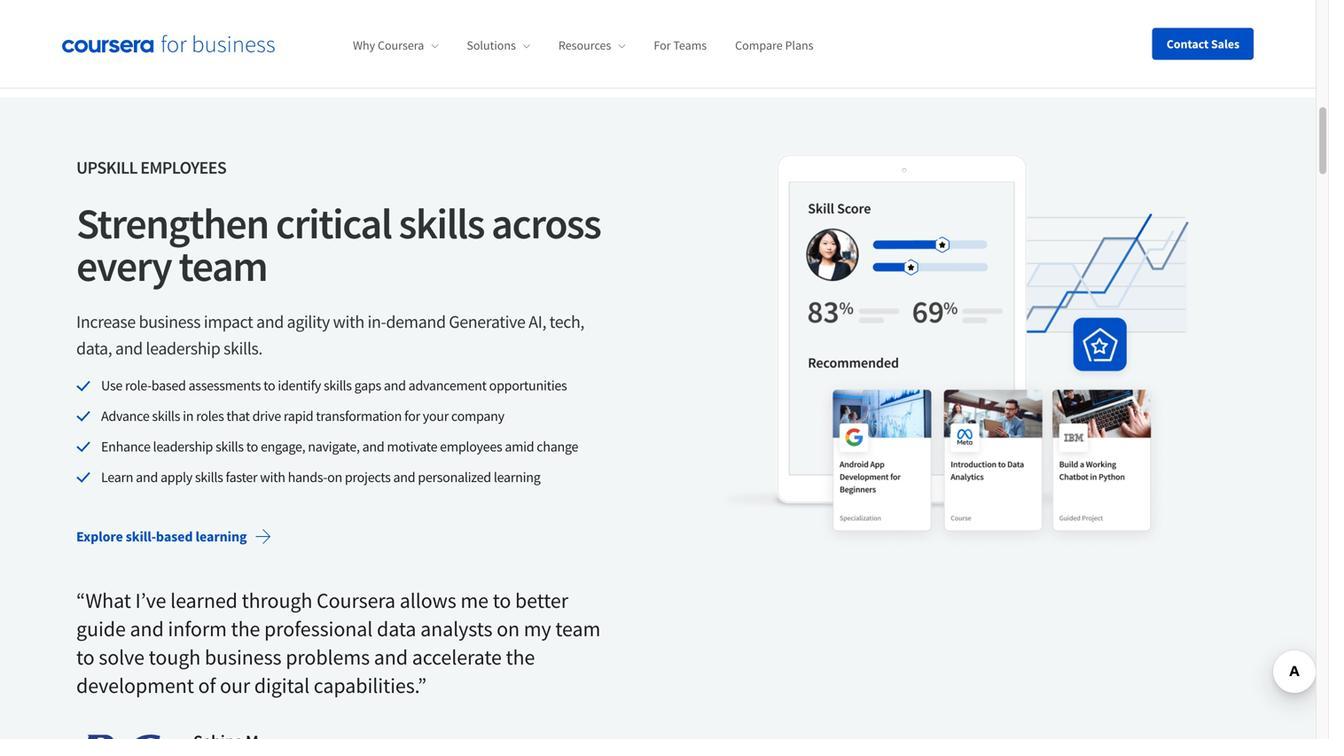 Task type: locate. For each thing, give the bounding box(es) containing it.
why
[[353, 37, 375, 53]]

with right faster
[[260, 468, 285, 486]]

upskill
[[76, 157, 137, 179]]

1 vertical spatial team
[[555, 616, 600, 643]]

1 horizontal spatial the
[[506, 644, 535, 671]]

on down navigate,
[[327, 468, 342, 486]]

tough
[[149, 644, 201, 671]]

tech,
[[549, 311, 584, 333]]

contact sales button
[[1152, 28, 1254, 60]]

skill-
[[126, 528, 156, 546]]

1 vertical spatial coursera
[[317, 588, 395, 614]]

the down my
[[506, 644, 535, 671]]

1 vertical spatial on
[[497, 616, 520, 643]]

0 horizontal spatial with
[[260, 468, 285, 486]]

solutions link
[[467, 37, 530, 53]]

the
[[231, 616, 260, 643], [506, 644, 535, 671]]

0 vertical spatial on
[[327, 468, 342, 486]]

drive
[[252, 407, 281, 425]]

roles
[[196, 407, 224, 425]]

and down i've
[[130, 616, 164, 643]]

and left apply
[[136, 468, 158, 486]]

based down apply
[[156, 528, 193, 546]]

on left my
[[497, 616, 520, 643]]

1 horizontal spatial learning
[[494, 468, 540, 486]]

with for hands-
[[260, 468, 285, 486]]

opportunities
[[489, 377, 567, 395]]

coursera up professional
[[317, 588, 395, 614]]

1 vertical spatial based
[[156, 528, 193, 546]]

on
[[327, 468, 342, 486], [497, 616, 520, 643]]

for
[[404, 407, 420, 425]]

team up impact
[[179, 239, 267, 293]]

leadership down impact
[[146, 337, 220, 360]]

to
[[263, 377, 275, 395], [246, 438, 258, 456], [493, 588, 511, 614], [76, 644, 94, 671]]

learning down 'amid'
[[494, 468, 540, 486]]

solve
[[99, 644, 145, 671]]

contact
[[1167, 36, 1209, 52]]

compare
[[735, 37, 783, 53]]

team inside what i've learned through coursera allows me to better guide and inform the professional data analysts on my team to solve tough business problems and accelerate the development of our digital capabilities.
[[555, 616, 600, 643]]

enhance
[[101, 438, 150, 456]]

critical
[[276, 197, 391, 250]]

0 horizontal spatial the
[[231, 616, 260, 643]]

learned
[[170, 588, 237, 614]]

learning down faster
[[195, 528, 247, 546]]

why coursera
[[353, 37, 424, 53]]

business inside what i've learned through coursera allows me to better guide and inform the professional data analysts on my team to solve tough business problems and accelerate the development of our digital capabilities.
[[205, 644, 282, 671]]

business up our
[[205, 644, 282, 671]]

1 horizontal spatial business
[[205, 644, 282, 671]]

learn
[[101, 468, 133, 486]]

every
[[76, 239, 171, 293]]

learning
[[494, 468, 540, 486], [195, 528, 247, 546]]

0 vertical spatial team
[[179, 239, 267, 293]]

agility
[[287, 311, 330, 333]]

business left impact
[[139, 311, 200, 333]]

the down through
[[231, 616, 260, 643]]

resources
[[558, 37, 611, 53]]

capabilities.
[[314, 673, 418, 699]]

on inside what i've learned through coursera allows me to better guide and inform the professional data analysts on my team to solve tough business problems and accelerate the development of our digital capabilities.
[[497, 616, 520, 643]]

1 vertical spatial the
[[506, 644, 535, 671]]

with left in-
[[333, 311, 364, 333]]

advance
[[101, 407, 149, 425]]

in-
[[367, 311, 386, 333]]

enhance leadership skills to engage, navigate, and motivate employees amid change
[[101, 438, 578, 456]]

0 vertical spatial with
[[333, 311, 364, 333]]

team inside the strengthen critical skills  across every team
[[179, 239, 267, 293]]

development
[[76, 673, 194, 699]]

coursera right why
[[378, 37, 424, 53]]

1 horizontal spatial on
[[497, 616, 520, 643]]

and right gaps on the bottom of the page
[[384, 377, 406, 395]]

explore skill-based learning
[[76, 528, 247, 546]]

data
[[377, 616, 416, 643]]

explore skill-based learning link
[[62, 516, 286, 558]]

leadership down in
[[153, 438, 213, 456]]

0 vertical spatial based
[[151, 377, 186, 395]]

strengthen critical skills  across every team
[[76, 197, 601, 293]]

through
[[242, 588, 312, 614]]

impact
[[204, 311, 253, 333]]

p&g logo image
[[76, 735, 165, 739]]

1 vertical spatial leadership
[[153, 438, 213, 456]]

generative
[[449, 311, 525, 333]]

ai
[[529, 311, 542, 333]]

use
[[101, 377, 122, 395]]

why coursera link
[[353, 37, 438, 53]]

0 vertical spatial leadership
[[146, 337, 220, 360]]

skills
[[399, 197, 484, 250], [324, 377, 352, 395], [152, 407, 180, 425], [215, 438, 244, 456], [195, 468, 223, 486]]

1 vertical spatial business
[[205, 644, 282, 671]]

to right me
[[493, 588, 511, 614]]

i've
[[135, 588, 166, 614]]

1 horizontal spatial with
[[333, 311, 364, 333]]

0 horizontal spatial business
[[139, 311, 200, 333]]

and down the data
[[374, 644, 408, 671]]

gaps
[[354, 377, 381, 395]]

increase business impact and agility with in-demand generative ai
[[76, 311, 542, 333]]

projects
[[345, 468, 391, 486]]

leadership
[[146, 337, 220, 360], [153, 438, 213, 456]]

upskill employees
[[76, 157, 226, 179]]

0 horizontal spatial learning
[[195, 528, 247, 546]]

based for role-
[[151, 377, 186, 395]]

data,
[[76, 337, 112, 360]]

based up in
[[151, 377, 186, 395]]

business
[[139, 311, 200, 333], [205, 644, 282, 671]]

team right my
[[555, 616, 600, 643]]

better
[[515, 588, 568, 614]]

and right data,
[[115, 337, 143, 360]]

0 horizontal spatial team
[[179, 239, 267, 293]]

amid
[[505, 438, 534, 456]]

allows
[[400, 588, 456, 614]]

rapid
[[284, 407, 313, 425]]

0 vertical spatial coursera
[[378, 37, 424, 53]]

coursera
[[378, 37, 424, 53], [317, 588, 395, 614]]

and up projects in the bottom left of the page
[[362, 438, 384, 456]]

strengthen
[[76, 197, 268, 250]]

1 horizontal spatial team
[[555, 616, 600, 643]]

with
[[333, 311, 364, 333], [260, 468, 285, 486]]

transformation
[[316, 407, 402, 425]]

1 vertical spatial with
[[260, 468, 285, 486]]



Task type: describe. For each thing, give the bounding box(es) containing it.
role-
[[125, 377, 151, 395]]

teams
[[673, 37, 707, 53]]

resources link
[[558, 37, 625, 53]]

based for skill-
[[156, 528, 193, 546]]

problems
[[286, 644, 370, 671]]

skills inside the strengthen critical skills  across every team
[[399, 197, 484, 250]]

learn and apply skills faster with hands-on projects and personalized learning
[[101, 468, 540, 486]]

for teams link
[[654, 37, 707, 53]]

illustration of the coursera skills-first platform image
[[715, 154, 1239, 551]]

and down motivate
[[393, 468, 415, 486]]

our
[[220, 673, 250, 699]]

0 horizontal spatial on
[[327, 468, 342, 486]]

compare plans link
[[735, 37, 813, 53]]

skills.
[[223, 337, 262, 360]]

advancement
[[408, 377, 487, 395]]

use role-based assessments to identify skills gaps and advancement opportunities
[[101, 377, 567, 395]]

change
[[537, 438, 578, 456]]

compare plans
[[735, 37, 813, 53]]

1 vertical spatial learning
[[195, 528, 247, 546]]

demand
[[386, 311, 446, 333]]

company
[[451, 407, 504, 425]]

and up skills.
[[256, 311, 284, 333]]

for
[[654, 37, 671, 53]]

what i've learned through coursera allows me to better guide and inform the professional data analysts on my team to solve tough business problems and accelerate the development of our digital capabilities.
[[76, 588, 600, 699]]

professional
[[264, 616, 373, 643]]

faster
[[226, 468, 257, 486]]

,
[[542, 311, 546, 333]]

employees
[[140, 157, 226, 179]]

motivate
[[387, 438, 437, 456]]

apply
[[160, 468, 192, 486]]

explore
[[76, 528, 123, 546]]

that
[[226, 407, 250, 425]]

advance skills in roles that drive rapid transformation for your company
[[101, 407, 504, 425]]

inform
[[168, 616, 227, 643]]

generative ai link
[[449, 311, 542, 333]]

contact sales
[[1167, 36, 1239, 52]]

my
[[524, 616, 551, 643]]

to down guide
[[76, 644, 94, 671]]

increase
[[76, 311, 136, 333]]

, tech, data, and leadership skills.
[[76, 311, 584, 360]]

plans
[[785, 37, 813, 53]]

me
[[460, 588, 489, 614]]

your
[[423, 407, 449, 425]]

with for in-
[[333, 311, 364, 333]]

hands-
[[288, 468, 327, 486]]

coursera inside what i've learned through coursera allows me to better guide and inform the professional data analysts on my team to solve tough business problems and accelerate the development of our digital capabilities.
[[317, 588, 395, 614]]

engage,
[[261, 438, 305, 456]]

solutions
[[467, 37, 516, 53]]

to left identify
[[263, 377, 275, 395]]

assessments
[[188, 377, 261, 395]]

accelerate
[[412, 644, 502, 671]]

for teams
[[654, 37, 707, 53]]

0 vertical spatial the
[[231, 616, 260, 643]]

identify
[[278, 377, 321, 395]]

in
[[183, 407, 193, 425]]

employees
[[440, 438, 502, 456]]

leadership inside , tech, data, and leadership skills.
[[146, 337, 220, 360]]

of
[[198, 673, 216, 699]]

digital
[[254, 673, 310, 699]]

what
[[85, 588, 131, 614]]

navigate,
[[308, 438, 360, 456]]

and inside , tech, data, and leadership skills.
[[115, 337, 143, 360]]

coursera for business image
[[62, 35, 275, 53]]

sales
[[1211, 36, 1239, 52]]

0 vertical spatial learning
[[494, 468, 540, 486]]

guide
[[76, 616, 126, 643]]

across
[[491, 197, 601, 250]]

analysts
[[420, 616, 492, 643]]

personalized
[[418, 468, 491, 486]]

to left engage,
[[246, 438, 258, 456]]

0 vertical spatial business
[[139, 311, 200, 333]]



Task type: vqa. For each thing, say whether or not it's contained in the screenshot.
faster
yes



